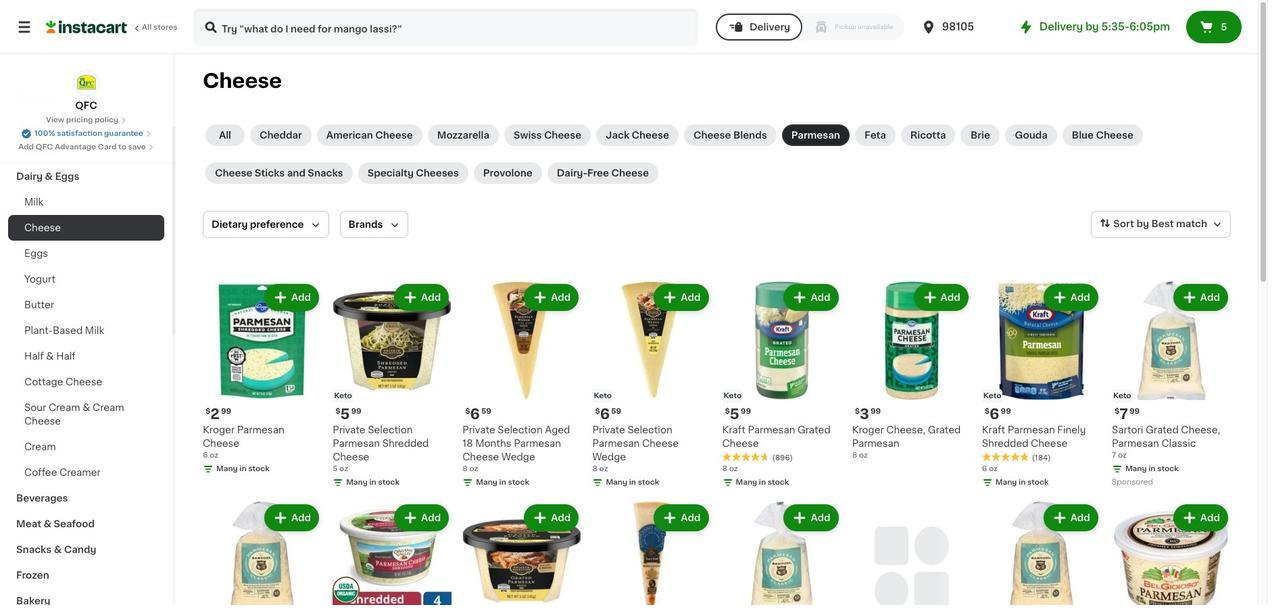 Task type: vqa. For each thing, say whether or not it's contained in the screenshot.
"BUY IT AGAIN"
no



Task type: locate. For each thing, give the bounding box(es) containing it.
6 down $ 2 99
[[203, 452, 208, 459]]

in for months
[[499, 479, 506, 486]]

3 private from the left
[[592, 425, 625, 435]]

stores
[[153, 24, 178, 31]]

cheese inside kraft parmesan finely shredded cheese
[[1031, 439, 1068, 448]]

2 59 from the left
[[611, 408, 621, 415]]

dietary
[[212, 220, 248, 229]]

kraft for 6
[[982, 425, 1005, 435]]

many in stock up sponsored badge image
[[1125, 465, 1179, 473]]

8 inside private selection parmesan cheese wedge 8 oz
[[592, 465, 598, 473]]

$ 3 99
[[855, 407, 881, 421]]

parmesan inside private selection parmesan cheese wedge 8 oz
[[592, 439, 640, 448]]

cheddar link
[[250, 124, 311, 146]]

& left candy at the bottom of the page
[[54, 545, 62, 554]]

kraft inside kraft parmesan finely shredded cheese
[[982, 425, 1005, 435]]

eggs down advantage
[[55, 172, 79, 181]]

6 $ from the left
[[855, 408, 860, 415]]

in down private selection parmesan cheese wedge 8 oz
[[629, 479, 636, 486]]

1 horizontal spatial private
[[463, 425, 495, 435]]

$ 6 59
[[465, 407, 491, 421], [595, 407, 621, 421]]

oz inside private selection parmesan cheese wedge 8 oz
[[599, 465, 608, 473]]

many in stock down private selection parmesan shredded cheese 5 oz
[[346, 479, 400, 486]]

many in stock down private selection aged 18 months parmesan cheese wedge 8 oz
[[476, 479, 529, 486]]

qfc up view pricing policy link
[[75, 101, 97, 110]]

0 horizontal spatial qfc
[[36, 143, 53, 151]]

1 horizontal spatial all
[[219, 130, 231, 140]]

$ 6 59 for private selection parmesan cheese wedge
[[595, 407, 621, 421]]

1 horizontal spatial cheese,
[[1181, 425, 1220, 435]]

5 inside private selection parmesan shredded cheese 5 oz
[[333, 465, 338, 473]]

kraft inside kraft parmesan grated cheese
[[722, 425, 746, 435]]

0 horizontal spatial 59
[[481, 408, 491, 415]]

0 horizontal spatial kroger
[[203, 425, 235, 435]]

1 cheese, from the left
[[886, 425, 926, 435]]

0 vertical spatial by
[[1086, 22, 1099, 32]]

specialty
[[368, 168, 414, 178]]

all stores link
[[46, 8, 178, 46]]

$ 5 99
[[335, 407, 361, 421], [725, 407, 751, 421]]

kroger inside kroger cheese, grated parmesan 8 oz
[[852, 425, 884, 435]]

many down 'kroger parmesan cheese 6 oz'
[[216, 465, 238, 473]]

3 grated from the left
[[1146, 425, 1179, 435]]

kroger for parmesan
[[203, 425, 235, 435]]

$ 6 59 for private selection aged 18 months parmesan cheese wedge
[[465, 407, 491, 421]]

6 up 18
[[470, 407, 480, 421]]

in down private selection parmesan shredded cheese 5 oz
[[369, 479, 376, 486]]

many down private selection parmesan cheese wedge 8 oz
[[606, 479, 627, 486]]

keto up $ 6 99
[[983, 392, 1001, 400]]

many down the 'months'
[[476, 479, 498, 486]]

based
[[53, 326, 83, 335]]

brands button
[[340, 211, 408, 238]]

coffee creamer
[[24, 468, 101, 477]]

stock down (184)
[[1028, 479, 1049, 486]]

99 up the sartori
[[1130, 408, 1140, 415]]

shredded up 6 oz
[[982, 439, 1029, 448]]

keto up $ 7 99
[[1113, 392, 1131, 400]]

$ up kraft parmesan finely shredded cheese
[[985, 408, 990, 415]]

kroger inside 'kroger parmesan cheese 6 oz'
[[203, 425, 235, 435]]

6 99 from the left
[[1130, 408, 1140, 415]]

selection
[[368, 425, 413, 435], [498, 425, 543, 435], [628, 425, 673, 435]]

$ 5 99 up private selection parmesan shredded cheese 5 oz
[[335, 407, 361, 421]]

1 horizontal spatial delivery
[[1040, 22, 1083, 32]]

2 selection from the left
[[498, 425, 543, 435]]

dietary preference
[[212, 220, 304, 229]]

delivery button
[[716, 14, 802, 41]]

$ inside $ 7 99
[[1115, 408, 1120, 415]]

$ 2 99
[[206, 407, 231, 421]]

& right meat
[[44, 519, 51, 529]]

policy
[[95, 116, 118, 124]]

5 $ from the left
[[725, 408, 730, 415]]

7 $ from the left
[[985, 408, 990, 415]]

$ for sartori grated cheese, parmesan classic
[[1115, 408, 1120, 415]]

shredded
[[382, 439, 429, 448], [982, 439, 1029, 448]]

many down 8 oz in the right bottom of the page
[[736, 479, 757, 486]]

stock down private selection parmesan shredded cheese 5 oz
[[378, 479, 400, 486]]

1 horizontal spatial half
[[56, 352, 76, 361]]

1 vertical spatial milk
[[85, 326, 104, 335]]

0 horizontal spatial wedge
[[502, 452, 535, 462]]

milk right 'based'
[[85, 326, 104, 335]]

in for oz
[[240, 465, 246, 473]]

5 keto from the left
[[1113, 392, 1131, 400]]

$ up private selection parmesan cheese wedge 8 oz
[[595, 408, 600, 415]]

2 $ from the left
[[335, 408, 340, 415]]

many
[[216, 465, 238, 473], [1125, 465, 1147, 473], [346, 479, 368, 486], [476, 479, 498, 486], [606, 479, 627, 486], [736, 479, 757, 486], [996, 479, 1017, 486]]

1 keto from the left
[[334, 392, 352, 400]]

$ 6 59 up 18
[[465, 407, 491, 421]]

0 horizontal spatial shredded
[[382, 439, 429, 448]]

by for sort
[[1137, 219, 1149, 229]]

in up sponsored badge image
[[1149, 465, 1156, 473]]

provolone link
[[474, 162, 542, 184]]

1 horizontal spatial $ 6 59
[[595, 407, 621, 421]]

$ inside $ 6 99
[[985, 408, 990, 415]]

kraft parmesan finely shredded cheese
[[982, 425, 1086, 448]]

private inside private selection parmesan cheese wedge 8 oz
[[592, 425, 625, 435]]

0 horizontal spatial kraft
[[722, 425, 746, 435]]

1 private from the left
[[333, 425, 365, 435]]

100%
[[35, 130, 55, 137]]

brands
[[349, 220, 383, 229]]

99 right the 3
[[871, 408, 881, 415]]

all for all
[[219, 130, 231, 140]]

kraft down $ 6 99
[[982, 425, 1005, 435]]

99 inside $ 2 99
[[221, 408, 231, 415]]

1 vertical spatial by
[[1137, 219, 1149, 229]]

& up cottage
[[46, 352, 54, 361]]

private inside private selection aged 18 months parmesan cheese wedge 8 oz
[[463, 425, 495, 435]]

grated
[[798, 425, 831, 435], [928, 425, 961, 435], [1146, 425, 1179, 435]]

2 wedge from the left
[[592, 452, 626, 462]]

snacks up frozen
[[16, 545, 52, 554]]

100% satisfaction guarantee
[[35, 130, 143, 137]]

0 horizontal spatial delivery
[[750, 22, 790, 32]]

stock down private selection aged 18 months parmesan cheese wedge 8 oz
[[508, 479, 529, 486]]

kraft parmesan grated cheese
[[722, 425, 831, 448]]

$ for kraft parmesan grated cheese
[[725, 408, 730, 415]]

kroger
[[203, 425, 235, 435], [852, 425, 884, 435]]

in down kraft parmesan grated cheese
[[759, 479, 766, 486]]

all for all stores
[[142, 24, 152, 31]]

private for private selection parmesan cheese wedge
[[592, 425, 625, 435]]

cheese inside private selection aged 18 months parmesan cheese wedge 8 oz
[[463, 452, 499, 462]]

kroger for cheese,
[[852, 425, 884, 435]]

1 vertical spatial all
[[219, 130, 231, 140]]

2 keto from the left
[[594, 392, 612, 400]]

selection for wedge
[[628, 425, 673, 435]]

keto up private selection parmesan cheese wedge 8 oz
[[594, 392, 612, 400]]

meat
[[16, 519, 41, 529]]

& inside meat & seafood link
[[44, 519, 51, 529]]

$ up private selection parmesan shredded cheese 5 oz
[[335, 408, 340, 415]]

kroger down $ 3 99
[[852, 425, 884, 435]]

0 horizontal spatial $ 5 99
[[335, 407, 361, 421]]

delivery for delivery by 5:35-6:05pm
[[1040, 22, 1083, 32]]

by inside field
[[1137, 219, 1149, 229]]

grated for kraft parmesan grated cheese
[[798, 425, 831, 435]]

in down kraft parmesan finely shredded cheese
[[1019, 479, 1026, 486]]

keto up private selection parmesan shredded cheese 5 oz
[[334, 392, 352, 400]]

oz inside kroger cheese, grated parmesan 8 oz
[[859, 452, 868, 459]]

$ inside $ 3 99
[[855, 408, 860, 415]]

0 horizontal spatial $ 6 59
[[465, 407, 491, 421]]

1 $ 6 59 from the left
[[465, 407, 491, 421]]

2 horizontal spatial private
[[592, 425, 625, 435]]

1 vertical spatial 7
[[1112, 452, 1116, 459]]

1 horizontal spatial kraft
[[982, 425, 1005, 435]]

1 59 from the left
[[481, 408, 491, 415]]

1 $ from the left
[[206, 408, 210, 415]]

8 oz
[[722, 465, 738, 473]]

5:35-
[[1102, 22, 1130, 32]]

parmesan link
[[782, 124, 850, 146]]

$ 5 99 for private selection parmesan shredded cheese
[[335, 407, 361, 421]]

4 99 from the left
[[871, 408, 881, 415]]

keto for private selection parmesan cheese wedge
[[594, 392, 612, 400]]

6 for kraft parmesan finely shredded cheese
[[990, 407, 1000, 421]]

many in stock down 'kroger parmesan cheese 6 oz'
[[216, 465, 270, 473]]

american
[[326, 130, 373, 140]]

$ inside $ 2 99
[[206, 408, 210, 415]]

cheese, inside kroger cheese, grated parmesan 8 oz
[[886, 425, 926, 435]]

3 selection from the left
[[628, 425, 673, 435]]

0 horizontal spatial selection
[[368, 425, 413, 435]]

& inside 'snacks & candy' link
[[54, 545, 62, 554]]

1 horizontal spatial kroger
[[852, 425, 884, 435]]

2 kroger from the left
[[852, 425, 884, 435]]

many in stock for classic
[[1125, 465, 1179, 473]]

7 inside sartori grated cheese, parmesan classic 7 oz
[[1112, 452, 1116, 459]]

oz inside private selection parmesan shredded cheese 5 oz
[[339, 465, 348, 473]]

kraft
[[722, 425, 746, 435], [982, 425, 1005, 435]]

0 vertical spatial 7
[[1120, 407, 1128, 421]]

1 horizontal spatial grated
[[928, 425, 961, 435]]

2 cheese, from the left
[[1181, 425, 1220, 435]]

grated inside kroger cheese, grated parmesan 8 oz
[[928, 425, 961, 435]]

$ 5 99 for kraft parmesan grated cheese
[[725, 407, 751, 421]]

99 right 2
[[221, 408, 231, 415]]

in for classic
[[1149, 465, 1156, 473]]

delivery inside button
[[750, 22, 790, 32]]

1 $ 5 99 from the left
[[335, 407, 361, 421]]

& inside sour cream & cream cheese
[[83, 403, 90, 412]]

& for candy
[[54, 545, 62, 554]]

all left cheddar link at the left
[[219, 130, 231, 140]]

2 private from the left
[[463, 425, 495, 435]]

cheese inside private selection parmesan shredded cheese 5 oz
[[333, 452, 369, 462]]

all
[[142, 24, 152, 31], [219, 130, 231, 140]]

1 horizontal spatial wedge
[[592, 452, 626, 462]]

1 horizontal spatial selection
[[498, 425, 543, 435]]

99 up private selection parmesan shredded cheese 5 oz
[[351, 408, 361, 415]]

1 horizontal spatial 7
[[1120, 407, 1128, 421]]

private inside private selection parmesan shredded cheese 5 oz
[[333, 425, 365, 435]]

shredded for parmesan
[[982, 439, 1029, 448]]

& inside half & half link
[[46, 352, 54, 361]]

by
[[1086, 22, 1099, 32], [1137, 219, 1149, 229]]

cream link
[[8, 434, 164, 460]]

$ 6 59 up private selection parmesan cheese wedge 8 oz
[[595, 407, 621, 421]]

5 99 from the left
[[1001, 408, 1011, 415]]

half & half
[[24, 352, 76, 361]]

2 99 from the left
[[351, 408, 361, 415]]

2 grated from the left
[[928, 425, 961, 435]]

many for months
[[476, 479, 498, 486]]

$ up 18
[[465, 408, 470, 415]]

selection inside private selection aged 18 months parmesan cheese wedge 8 oz
[[498, 425, 543, 435]]

thanksgiving
[[16, 120, 81, 130]]

0 vertical spatial snacks
[[308, 168, 343, 178]]

eggs up the yogurt
[[24, 249, 48, 258]]

$ up 'kroger parmesan cheese 6 oz'
[[206, 408, 210, 415]]

snacks
[[308, 168, 343, 178], [16, 545, 52, 554]]

$ up kraft parmesan grated cheese
[[725, 408, 730, 415]]

snacks right the and
[[308, 168, 343, 178]]

0 horizontal spatial by
[[1086, 22, 1099, 32]]

0 horizontal spatial milk
[[24, 197, 44, 207]]

6 up private selection parmesan cheese wedge 8 oz
[[600, 407, 610, 421]]

$ 5 99 up kraft parmesan grated cheese
[[725, 407, 751, 421]]

parmesan inside private selection aged 18 months parmesan cheese wedge 8 oz
[[514, 439, 561, 448]]

keto for private selection parmesan shredded cheese
[[334, 392, 352, 400]]

in down private selection aged 18 months parmesan cheese wedge 8 oz
[[499, 479, 506, 486]]

1 shredded from the left
[[382, 439, 429, 448]]

0 vertical spatial all
[[142, 24, 152, 31]]

& inside dairy & eggs link
[[45, 172, 53, 181]]

in for wedge
[[629, 479, 636, 486]]

2 horizontal spatial grated
[[1146, 425, 1179, 435]]

best match
[[1152, 219, 1207, 229]]

99 inside $ 7 99
[[1130, 408, 1140, 415]]

seafood
[[54, 519, 95, 529]]

milk
[[24, 197, 44, 207], [85, 326, 104, 335]]

recipes
[[16, 95, 56, 104]]

half & half link
[[8, 343, 164, 369]]

2 shredded from the left
[[982, 439, 1029, 448]]

0 horizontal spatial eggs
[[24, 249, 48, 258]]

to
[[118, 143, 126, 151]]

cream down 'cottage cheese' link on the bottom left of page
[[93, 403, 124, 412]]

cheese inside 'link'
[[1096, 130, 1134, 140]]

1 horizontal spatial 59
[[611, 408, 621, 415]]

6 up kraft parmesan finely shredded cheese
[[990, 407, 1000, 421]]

sartori
[[1112, 425, 1143, 435]]

1 grated from the left
[[798, 425, 831, 435]]

keto
[[334, 392, 352, 400], [594, 392, 612, 400], [724, 392, 742, 400], [983, 392, 1001, 400], [1113, 392, 1131, 400]]

by right sort
[[1137, 219, 1149, 229]]

$ up kroger cheese, grated parmesan 8 oz on the bottom of the page
[[855, 408, 860, 415]]

parmesan
[[791, 130, 840, 140], [237, 425, 284, 435], [748, 425, 795, 435], [1008, 425, 1055, 435], [333, 439, 380, 448], [514, 439, 561, 448], [592, 439, 640, 448], [852, 439, 900, 448], [1112, 439, 1159, 448]]

shredded left 18
[[382, 439, 429, 448]]

& for eggs
[[45, 172, 53, 181]]

59 up the 'months'
[[481, 408, 491, 415]]

$ up the sartori
[[1115, 408, 1120, 415]]

stock down (896)
[[768, 479, 789, 486]]

instacart logo image
[[46, 19, 127, 35]]

59 for private selection aged 18 months parmesan cheese wedge
[[481, 408, 491, 415]]

1 vertical spatial snacks
[[16, 545, 52, 554]]

Best match Sort by field
[[1091, 211, 1231, 238]]

8 $ from the left
[[1115, 408, 1120, 415]]

cottage cheese
[[24, 377, 102, 387]]

0 horizontal spatial half
[[24, 352, 44, 361]]

product group
[[203, 281, 322, 477], [333, 281, 452, 491], [463, 281, 582, 491], [592, 281, 712, 491], [722, 281, 841, 491], [852, 281, 971, 461], [982, 281, 1101, 491], [1112, 281, 1231, 490], [203, 502, 322, 605], [333, 502, 452, 605], [463, 502, 582, 605], [592, 502, 712, 605], [722, 502, 841, 605], [982, 502, 1101, 605], [1112, 502, 1231, 605]]

7 down the sartori
[[1112, 452, 1116, 459]]

preference
[[250, 220, 304, 229]]

specialty cheeses link
[[358, 162, 468, 184]]

many for oz
[[216, 465, 238, 473]]

1 kraft from the left
[[722, 425, 746, 435]]

months
[[475, 439, 511, 448]]

frozen
[[16, 571, 49, 580]]

1 wedge from the left
[[502, 452, 535, 462]]

many up sponsored badge image
[[1125, 465, 1147, 473]]

0 horizontal spatial grated
[[798, 425, 831, 435]]

blue
[[1072, 130, 1094, 140]]

delivery by 5:35-6:05pm
[[1040, 22, 1170, 32]]

2 $ 6 59 from the left
[[595, 407, 621, 421]]

lists link
[[8, 38, 164, 65]]

7
[[1120, 407, 1128, 421], [1112, 452, 1116, 459]]

grated inside kraft parmesan grated cheese
[[798, 425, 831, 435]]

swiss
[[514, 130, 542, 140]]

cheddar
[[260, 130, 302, 140]]

feta
[[865, 130, 886, 140]]

many down private selection parmesan shredded cheese 5 oz
[[346, 479, 368, 486]]

2 kraft from the left
[[982, 425, 1005, 435]]

ricotta
[[910, 130, 946, 140]]

99 for sartori grated cheese, parmesan classic
[[1130, 408, 1140, 415]]

4 keto from the left
[[983, 392, 1001, 400]]

item badge image
[[333, 577, 360, 604]]

0 vertical spatial eggs
[[55, 172, 79, 181]]

gouda link
[[1006, 124, 1057, 146]]

1 vertical spatial eggs
[[24, 249, 48, 258]]

oz
[[210, 452, 219, 459], [859, 452, 868, 459], [1118, 452, 1127, 459], [339, 465, 348, 473], [469, 465, 478, 473], [599, 465, 608, 473], [729, 465, 738, 473], [989, 465, 998, 473]]

shredded inside kraft parmesan finely shredded cheese
[[982, 439, 1029, 448]]

all left the stores
[[142, 24, 152, 31]]

1 vertical spatial qfc
[[36, 143, 53, 151]]

selection inside private selection parmesan cheese wedge 8 oz
[[628, 425, 673, 435]]

2 $ 5 99 from the left
[[725, 407, 751, 421]]

wedge
[[502, 452, 535, 462], [592, 452, 626, 462]]

qfc logo image
[[73, 70, 99, 96]]

ricotta link
[[901, 124, 956, 146]]

selection for cheese
[[368, 425, 413, 435]]

stock down private selection parmesan cheese wedge 8 oz
[[638, 479, 659, 486]]

private for private selection parmesan shredded cheese
[[333, 425, 365, 435]]

1 99 from the left
[[221, 408, 231, 415]]

1 horizontal spatial shredded
[[982, 439, 1029, 448]]

in down 'kroger parmesan cheese 6 oz'
[[240, 465, 246, 473]]

parmesan inside 'kroger parmesan cheese 6 oz'
[[237, 425, 284, 435]]

0 vertical spatial qfc
[[75, 101, 97, 110]]

99 inside $ 3 99
[[871, 408, 881, 415]]

1 horizontal spatial by
[[1137, 219, 1149, 229]]

& down 'cottage cheese' link on the bottom left of page
[[83, 403, 90, 412]]

6 for private selection parmesan cheese wedge
[[600, 407, 610, 421]]

99 inside $ 6 99
[[1001, 408, 1011, 415]]

3 $ from the left
[[465, 408, 470, 415]]

6 down $ 6 99
[[982, 465, 987, 473]]

3 99 from the left
[[741, 408, 751, 415]]

& right dairy
[[45, 172, 53, 181]]

1 horizontal spatial milk
[[85, 326, 104, 335]]

5 button
[[1186, 11, 1242, 43]]

cream down cottage cheese
[[49, 403, 80, 412]]

private selection parmesan cheese wedge 8 oz
[[592, 425, 679, 473]]

private
[[333, 425, 365, 435], [463, 425, 495, 435], [592, 425, 625, 435]]

stock down sartori grated cheese, parmesan classic 7 oz
[[1157, 465, 1179, 473]]

pricing
[[66, 116, 93, 124]]

1 half from the left
[[24, 352, 44, 361]]

0 horizontal spatial all
[[142, 24, 152, 31]]

4 $ from the left
[[595, 408, 600, 415]]

1 selection from the left
[[368, 425, 413, 435]]

sort by
[[1114, 219, 1149, 229]]

keto up kraft parmesan grated cheese
[[724, 392, 742, 400]]

delivery for delivery
[[750, 22, 790, 32]]

0 horizontal spatial 7
[[1112, 452, 1116, 459]]

cream up the coffee
[[24, 442, 56, 452]]

eggs link
[[8, 241, 164, 266]]

stock for oz
[[248, 465, 270, 473]]

1 horizontal spatial qfc
[[75, 101, 97, 110]]

None search field
[[193, 8, 698, 46]]

0 horizontal spatial private
[[333, 425, 365, 435]]

half down plant-
[[24, 352, 44, 361]]

cheese
[[203, 71, 282, 91], [375, 130, 413, 140], [544, 130, 582, 140], [632, 130, 669, 140], [694, 130, 731, 140], [1096, 130, 1134, 140], [215, 168, 252, 178], [611, 168, 649, 178], [24, 223, 61, 233], [66, 377, 102, 387], [24, 416, 61, 426], [203, 439, 239, 448], [642, 439, 679, 448], [722, 439, 759, 448], [1031, 439, 1068, 448], [333, 452, 369, 462], [463, 452, 499, 462]]

view pricing policy link
[[46, 115, 126, 126]]

1 kroger from the left
[[203, 425, 235, 435]]

candy
[[64, 545, 96, 554]]

99 for kroger cheese, grated parmesan
[[871, 408, 881, 415]]

many in stock down private selection parmesan cheese wedge 8 oz
[[606, 479, 659, 486]]

blue cheese
[[1072, 130, 1134, 140]]

by left '5:35-'
[[1086, 22, 1099, 32]]

half down plant-based milk
[[56, 352, 76, 361]]

0 horizontal spatial cheese,
[[886, 425, 926, 435]]

shredded inside private selection parmesan shredded cheese 5 oz
[[382, 439, 429, 448]]

98105 button
[[921, 8, 1002, 46]]

99 up kraft parmesan finely shredded cheese
[[1001, 408, 1011, 415]]

cheeses
[[416, 168, 459, 178]]

qfc down 100% in the top of the page
[[36, 143, 53, 151]]

$ for kraft parmesan finely shredded cheese
[[985, 408, 990, 415]]

3
[[860, 407, 869, 421]]

99 up kraft parmesan grated cheese
[[741, 408, 751, 415]]

shredded for selection
[[382, 439, 429, 448]]

59 up private selection parmesan cheese wedge 8 oz
[[611, 408, 621, 415]]

7 up the sartori
[[1120, 407, 1128, 421]]

$ 6 99
[[985, 407, 1011, 421]]

selection inside private selection parmesan shredded cheese 5 oz
[[368, 425, 413, 435]]

$ for private selection aged 18 months parmesan cheese wedge
[[465, 408, 470, 415]]

8
[[852, 452, 857, 459], [463, 465, 468, 473], [592, 465, 598, 473], [722, 465, 727, 473]]

milk down dairy
[[24, 197, 44, 207]]

wedge inside private selection aged 18 months parmesan cheese wedge 8 oz
[[502, 452, 535, 462]]

1 horizontal spatial $ 5 99
[[725, 407, 751, 421]]

kroger down $ 2 99
[[203, 425, 235, 435]]

2 horizontal spatial selection
[[628, 425, 673, 435]]

kraft up 8 oz in the right bottom of the page
[[722, 425, 746, 435]]

dairy & eggs
[[16, 172, 79, 181]]

stock down 'kroger parmesan cheese 6 oz'
[[248, 465, 270, 473]]

all stores
[[142, 24, 178, 31]]

3 keto from the left
[[724, 392, 742, 400]]

6 inside 'kroger parmesan cheese 6 oz'
[[203, 452, 208, 459]]



Task type: describe. For each thing, give the bounding box(es) containing it.
jack
[[606, 130, 630, 140]]

view
[[46, 116, 64, 124]]

cheese inside kraft parmesan grated cheese
[[722, 439, 759, 448]]

& for seafood
[[44, 519, 51, 529]]

many for cheese
[[346, 479, 368, 486]]

feta link
[[855, 124, 896, 146]]

2 half from the left
[[56, 352, 76, 361]]

cottage cheese link
[[8, 369, 164, 395]]

stock for classic
[[1157, 465, 1179, 473]]

0 vertical spatial milk
[[24, 197, 44, 207]]

1 horizontal spatial snacks
[[308, 168, 343, 178]]

view pricing policy
[[46, 116, 118, 124]]

98105
[[942, 22, 974, 32]]

keto for kraft parmesan finely shredded cheese
[[983, 392, 1001, 400]]

produce link
[[8, 138, 164, 164]]

$ for private selection parmesan cheese wedge
[[595, 408, 600, 415]]

2
[[210, 407, 220, 421]]

swiss cheese link
[[504, 124, 591, 146]]

6:05pm
[[1130, 22, 1170, 32]]

product group containing 7
[[1112, 281, 1231, 490]]

qfc link
[[73, 70, 99, 112]]

0 horizontal spatial snacks
[[16, 545, 52, 554]]

parmesan inside kraft parmesan finely shredded cheese
[[1008, 425, 1055, 435]]

cheese, inside sartori grated cheese, parmesan classic 7 oz
[[1181, 425, 1220, 435]]

by for delivery
[[1086, 22, 1099, 32]]

parmesan inside kroger cheese, grated parmesan 8 oz
[[852, 439, 900, 448]]

stock for wedge
[[638, 479, 659, 486]]

product group containing 2
[[203, 281, 322, 477]]

satisfaction
[[57, 130, 102, 137]]

parmesan inside private selection parmesan shredded cheese 5 oz
[[333, 439, 380, 448]]

plant-
[[24, 326, 53, 335]]

sour
[[24, 403, 46, 412]]

6 oz
[[982, 465, 998, 473]]

many in stock for cheese
[[346, 479, 400, 486]]

99 for kroger parmesan cheese
[[221, 408, 231, 415]]

oz inside sartori grated cheese, parmesan classic 7 oz
[[1118, 452, 1127, 459]]

dietary preference button
[[203, 211, 329, 238]]

8 inside private selection aged 18 months parmesan cheese wedge 8 oz
[[463, 465, 468, 473]]

100% satisfaction guarantee button
[[21, 126, 151, 139]]

sticks
[[255, 168, 285, 178]]

$ for kroger cheese, grated parmesan
[[855, 408, 860, 415]]

frozen link
[[8, 562, 164, 588]]

keto for sartori grated cheese, parmesan classic
[[1113, 392, 1131, 400]]

brie link
[[961, 124, 1000, 146]]

(184)
[[1032, 454, 1051, 462]]

lists
[[38, 47, 61, 56]]

Search field
[[195, 9, 697, 45]]

thanksgiving link
[[8, 112, 164, 138]]

beverages
[[16, 493, 68, 503]]

add qfc advantage card to save
[[18, 143, 146, 151]]

save
[[128, 143, 146, 151]]

coffee
[[24, 468, 57, 477]]

sour cream & cream cheese
[[24, 403, 124, 426]]

5 inside button
[[1221, 22, 1227, 32]]

many in stock for oz
[[216, 465, 270, 473]]

$ for private selection parmesan shredded cheese
[[335, 408, 340, 415]]

keto for kraft parmesan grated cheese
[[724, 392, 742, 400]]

cream inside cream link
[[24, 442, 56, 452]]

brie
[[971, 130, 990, 140]]

yogurt
[[24, 274, 55, 284]]

add qfc advantage card to save link
[[18, 142, 154, 153]]

& for half
[[46, 352, 54, 361]]

dairy
[[16, 172, 43, 181]]

meat & seafood link
[[8, 511, 164, 537]]

jack cheese
[[606, 130, 669, 140]]

aged
[[545, 425, 570, 435]]

provolone
[[483, 168, 533, 178]]

parmesan inside sartori grated cheese, parmesan classic 7 oz
[[1112, 439, 1159, 448]]

many in stock down (896)
[[736, 479, 789, 486]]

grated inside sartori grated cheese, parmesan classic 7 oz
[[1146, 425, 1179, 435]]

parmesan inside kraft parmesan grated cheese
[[748, 425, 795, 435]]

many for classic
[[1125, 465, 1147, 473]]

selection for months
[[498, 425, 543, 435]]

blue cheese link
[[1063, 124, 1143, 146]]

grated for kroger cheese, grated parmesan 8 oz
[[928, 425, 961, 435]]

many down 6 oz
[[996, 479, 1017, 486]]

$ 7 99
[[1115, 407, 1140, 421]]

free
[[587, 168, 609, 178]]

oz inside private selection aged 18 months parmesan cheese wedge 8 oz
[[469, 465, 478, 473]]

6 for private selection aged 18 months parmesan cheese wedge
[[470, 407, 480, 421]]

99 for kraft parmesan finely shredded cheese
[[1001, 408, 1011, 415]]

cheese blends
[[694, 130, 767, 140]]

american cheese link
[[317, 124, 422, 146]]

99 for private selection parmesan shredded cheese
[[351, 408, 361, 415]]

produce
[[16, 146, 57, 155]]

sponsored badge image
[[1112, 478, 1153, 486]]

cheese inside private selection parmesan cheese wedge 8 oz
[[642, 439, 679, 448]]

and
[[287, 168, 306, 178]]

best
[[1152, 219, 1174, 229]]

gouda
[[1015, 130, 1048, 140]]

99 for kraft parmesan grated cheese
[[741, 408, 751, 415]]

product group containing 3
[[852, 281, 971, 461]]

swiss cheese
[[514, 130, 582, 140]]

wedge inside private selection parmesan cheese wedge 8 oz
[[592, 452, 626, 462]]

59 for private selection parmesan cheese wedge
[[611, 408, 621, 415]]

match
[[1176, 219, 1207, 229]]

many in stock for months
[[476, 479, 529, 486]]

oz inside 'kroger parmesan cheese 6 oz'
[[210, 452, 219, 459]]

(896)
[[772, 454, 793, 462]]

18
[[463, 439, 473, 448]]

meat & seafood
[[16, 519, 95, 529]]

cheese sticks and snacks
[[215, 168, 343, 178]]

mozzarella link
[[428, 124, 499, 146]]

advantage
[[55, 143, 96, 151]]

cheese link
[[8, 215, 164, 241]]

all link
[[206, 124, 245, 146]]

private for private selection aged 18 months parmesan cheese wedge
[[463, 425, 495, 435]]

butter link
[[8, 292, 164, 318]]

cheese inside 'kroger parmesan cheese 6 oz'
[[203, 439, 239, 448]]

kroger cheese, grated parmesan 8 oz
[[852, 425, 961, 459]]

in for cheese
[[369, 479, 376, 486]]

dairy-free cheese
[[557, 168, 649, 178]]

many in stock down (184)
[[996, 479, 1049, 486]]

stock for months
[[508, 479, 529, 486]]

specialty cheeses
[[368, 168, 459, 178]]

many in stock for wedge
[[606, 479, 659, 486]]

creamer
[[60, 468, 101, 477]]

stock for cheese
[[378, 479, 400, 486]]

cheese blends link
[[684, 124, 777, 146]]

kraft for 5
[[722, 425, 746, 435]]

classic
[[1162, 439, 1196, 448]]

coffee creamer link
[[8, 460, 164, 485]]

recipes link
[[8, 87, 164, 112]]

mozzarella
[[437, 130, 489, 140]]

1 horizontal spatial eggs
[[55, 172, 79, 181]]

blends
[[733, 130, 767, 140]]

plant-based milk
[[24, 326, 104, 335]]

jack cheese link
[[596, 124, 679, 146]]

snacks & candy link
[[8, 537, 164, 562]]

yogurt link
[[8, 266, 164, 292]]

8 inside kroger cheese, grated parmesan 8 oz
[[852, 452, 857, 459]]

sort
[[1114, 219, 1134, 229]]

card
[[98, 143, 117, 151]]

$ for kroger parmesan cheese
[[206, 408, 210, 415]]

milk link
[[8, 189, 164, 215]]

many for wedge
[[606, 479, 627, 486]]

cheese inside sour cream & cream cheese
[[24, 416, 61, 426]]

service type group
[[716, 14, 904, 41]]

dairy-
[[557, 168, 587, 178]]



